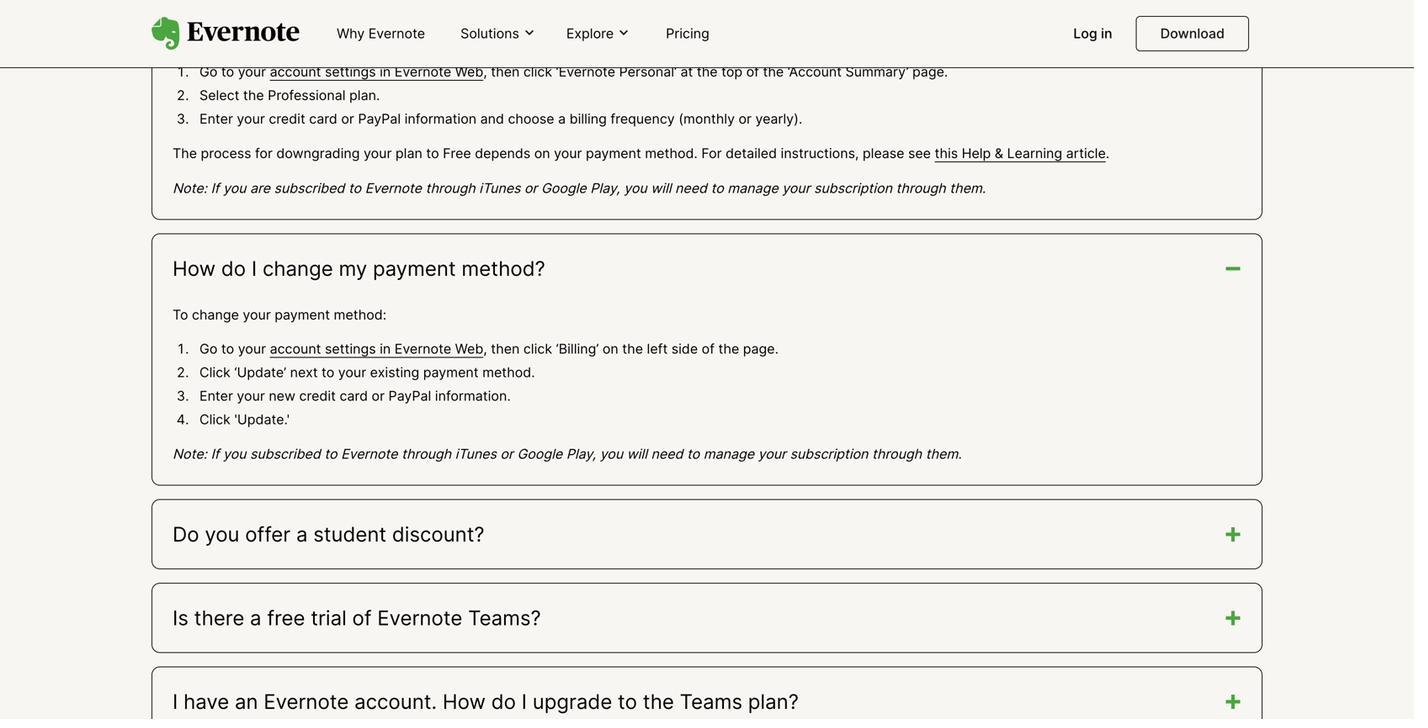 Task type: describe. For each thing, give the bounding box(es) containing it.
offer
[[245, 522, 291, 547]]

page. inside go to your account settings in evernote web , then click 'billing' on the left side of the page. click 'update' next to your existing payment method. enter your new credit card or paypal information. click 'update.'
[[743, 341, 779, 357]]

solutions
[[461, 25, 519, 41]]

from
[[311, 29, 341, 46]]

0 vertical spatial upgrade
[[192, 29, 245, 46]]

new
[[269, 388, 295, 404]]

1 vertical spatial play,
[[566, 446, 596, 462]]

or down the depends
[[524, 180, 537, 197]]

0 vertical spatial will
[[651, 180, 671, 197]]

pricing
[[666, 25, 709, 42]]

go for go to your account settings in evernote web , then click 'billing' on the left side of the page. click 'update' next to your existing payment method. enter your new credit card or paypal information. click 'update.'
[[199, 341, 218, 357]]

information
[[405, 111, 477, 127]]

0 vertical spatial subscribed
[[274, 180, 345, 197]]

web for paypal
[[455, 341, 483, 357]]

&
[[995, 145, 1003, 162]]

my
[[339, 256, 367, 281]]

method?
[[462, 256, 545, 281]]

do you offer a student discount?
[[173, 522, 484, 547]]

note: for note: if you are subscribed to evernote through itunes or google play, you will need to manage your subscription through them.
[[173, 180, 207, 197]]

select
[[199, 87, 239, 104]]

0 horizontal spatial on
[[534, 145, 550, 162]]

or down information.
[[500, 446, 513, 462]]

to evernote
[[324, 446, 398, 462]]

1 vertical spatial plan
[[396, 145, 422, 162]]

i have an evernote account. how do i upgrade to the teams plan?
[[173, 690, 799, 715]]

1 horizontal spatial a
[[296, 522, 308, 547]]

0 horizontal spatial how
[[173, 256, 216, 281]]

payment right my
[[373, 256, 456, 281]]

there
[[194, 606, 244, 631]]

student
[[313, 522, 386, 547]]

method. inside go to your account settings in evernote web , then click 'billing' on the left side of the page. click 'update' next to your existing payment method. enter your new credit card or paypal information. click 'update.'
[[482, 364, 535, 381]]

the left the ''account'
[[763, 64, 784, 80]]

, for choose
[[483, 64, 487, 80]]

top
[[721, 64, 742, 80]]

in for 'update'
[[380, 341, 391, 357]]

downgrading
[[276, 145, 360, 162]]

depends
[[475, 145, 530, 162]]

solutions button
[[455, 24, 541, 43]]

1 vertical spatial how
[[443, 690, 486, 715]]

the
[[173, 145, 197, 162]]

note: if you subscribed to evernote through itunes or google play, you will need to manage your subscription through them.
[[173, 446, 962, 462]]

(monthly
[[679, 111, 735, 127]]

1 horizontal spatial upgrade
[[533, 690, 612, 715]]

click for 'billing'
[[523, 341, 552, 357]]

professional
[[268, 87, 346, 104]]

pricing link
[[656, 19, 720, 50]]

, for paypal
[[483, 341, 487, 357]]

for
[[255, 145, 273, 162]]

paypal inside go to your account settings in evernote web , then click 'billing' on the left side of the page. click 'update' next to your existing payment method. enter your new credit card or paypal information. click 'update.'
[[388, 388, 431, 404]]

frequency
[[611, 111, 675, 127]]

an
[[235, 690, 258, 715]]

plan?
[[748, 690, 799, 715]]

the left 'teams'
[[643, 690, 674, 715]]

evernote for go to your account settings in evernote web , then click 'evernote personal' at the top of the 'account summary' page. select the professional plan. enter your credit card or paypal information and choose a billing frequency (monthly or yearly).
[[395, 64, 451, 80]]

the left left at the left of the page
[[622, 341, 643, 357]]

free
[[267, 606, 305, 631]]

instructions,
[[781, 145, 859, 162]]

log
[[1073, 25, 1097, 42]]

0 horizontal spatial of
[[352, 606, 372, 631]]

go to your account settings in evernote web , then click 'billing' on the left side of the page. click 'update' next to your existing payment method. enter your new credit card or paypal information. click 'update.'
[[199, 341, 779, 428]]

yearly).
[[755, 111, 802, 127]]

are
[[250, 180, 270, 197]]

method:
[[334, 307, 386, 323]]

of for side
[[702, 341, 715, 357]]

summary'
[[846, 64, 909, 80]]

why evernote
[[337, 25, 425, 42]]

account for the
[[270, 64, 321, 80]]

'update'
[[234, 364, 286, 381]]

explore
[[566, 25, 614, 41]]

'update.'
[[234, 412, 290, 428]]

1 vertical spatial google
[[517, 446, 562, 462]]

choose
[[508, 111, 554, 127]]

'evernote
[[556, 64, 615, 80]]

account settings in evernote web link for from
[[270, 64, 483, 80]]

evernote logo image
[[152, 17, 300, 50]]

credit inside go to your account settings in evernote web , then click 'evernote personal' at the top of the 'account summary' page. select the professional plan. enter your credit card or paypal information and choose a billing frequency (monthly or yearly).
[[269, 111, 305, 127]]

at
[[681, 64, 693, 80]]

download
[[1160, 25, 1225, 42]]

0 vertical spatial itunes
[[479, 180, 521, 197]]

teams?
[[468, 606, 541, 631]]

account.
[[354, 690, 437, 715]]

1 horizontal spatial change
[[263, 256, 333, 281]]

2 vertical spatial a
[[250, 606, 261, 631]]

web for choose
[[455, 64, 483, 80]]

credit inside go to your account settings in evernote web , then click 'billing' on the left side of the page. click 'update' next to your existing payment method. enter your new credit card or paypal information. click 'update.'
[[299, 388, 336, 404]]

note: if you are subscribed to evernote through itunes or google play, you will need to manage your subscription through them.
[[173, 180, 986, 197]]

0 horizontal spatial i
[[173, 690, 178, 715]]

then for 'billing'
[[491, 341, 520, 357]]

1 vertical spatial them.
[[926, 446, 962, 462]]

.
[[1106, 145, 1110, 162]]

why
[[337, 25, 365, 42]]

0 vertical spatial manage
[[727, 180, 778, 197]]

is
[[173, 606, 188, 631]]

teams
[[680, 690, 742, 715]]

for
[[701, 145, 722, 162]]

2 horizontal spatial i
[[522, 690, 527, 715]]

help
[[962, 145, 991, 162]]

or inside go to your account settings in evernote web , then click 'billing' on the left side of the page. click 'update' next to your existing payment method. enter your new credit card or paypal information. click 'update.'
[[372, 388, 385, 404]]

0 vertical spatial play,
[[590, 180, 620, 197]]

how do i change my payment method?
[[173, 256, 545, 281]]

see
[[908, 145, 931, 162]]

discount?
[[392, 522, 484, 547]]

account for to
[[270, 341, 321, 357]]

process
[[201, 145, 251, 162]]

to upgrade your plan from personal to professional:
[[173, 29, 501, 46]]

side
[[671, 341, 698, 357]]

please
[[863, 145, 904, 162]]



Task type: vqa. For each thing, say whether or not it's contained in the screenshot.
days.
no



Task type: locate. For each thing, give the bounding box(es) containing it.
this
[[935, 145, 958, 162]]

to change your payment method:
[[173, 307, 386, 323]]

play,
[[590, 180, 620, 197], [566, 446, 596, 462]]

click for 'evernote
[[523, 64, 552, 80]]

download link
[[1136, 16, 1249, 51]]

click left 'billing'
[[523, 341, 552, 357]]

1 to from the top
[[173, 29, 188, 46]]

0 vertical spatial then
[[491, 64, 520, 80]]

then inside go to your account settings in evernote web , then click 'billing' on the left side of the page. click 'update' next to your existing payment method. enter your new credit card or paypal information. click 'update.'
[[491, 341, 520, 357]]

method.
[[645, 145, 698, 162], [482, 364, 535, 381]]

account settings in evernote web link up existing
[[270, 341, 483, 357]]

paypal
[[358, 111, 401, 127], [388, 388, 431, 404]]

need
[[675, 180, 707, 197], [651, 446, 683, 462]]

2 , from the top
[[483, 341, 487, 357]]

a right offer
[[296, 522, 308, 547]]

plan down information
[[396, 145, 422, 162]]

0 vertical spatial change
[[263, 256, 333, 281]]

enter inside go to your account settings in evernote web , then click 'billing' on the left side of the page. click 'update' next to your existing payment method. enter your new credit card or paypal information. click 'update.'
[[199, 388, 233, 404]]

0 horizontal spatial upgrade
[[192, 29, 245, 46]]

1 vertical spatial account settings in evernote web link
[[270, 341, 483, 357]]

a inside go to your account settings in evernote web , then click 'evernote personal' at the top of the 'account summary' page. select the professional plan. enter your credit card or paypal information and choose a billing frequency (monthly or yearly).
[[558, 111, 566, 127]]

0 vertical spatial credit
[[269, 111, 305, 127]]

itunes down information.
[[455, 446, 496, 462]]

paypal down 'plan.'
[[358, 111, 401, 127]]

card up "to evernote"
[[340, 388, 368, 404]]

to for to change your payment method:
[[173, 307, 188, 323]]

web inside go to your account settings in evernote web , then click 'evernote personal' at the top of the 'account summary' page. select the professional plan. enter your credit card or paypal information and choose a billing frequency (monthly or yearly).
[[455, 64, 483, 80]]

, inside go to your account settings in evernote web , then click 'evernote personal' at the top of the 'account summary' page. select the professional plan. enter your credit card or paypal information and choose a billing frequency (monthly or yearly).
[[483, 64, 487, 80]]

0 vertical spatial click
[[523, 64, 552, 80]]

go
[[199, 64, 218, 80], [199, 341, 218, 357]]

0 vertical spatial a
[[558, 111, 566, 127]]

in up existing
[[380, 341, 391, 357]]

itunes
[[479, 180, 521, 197], [455, 446, 496, 462]]

0 vertical spatial note:
[[173, 180, 207, 197]]

payment up information.
[[423, 364, 479, 381]]

1 click from the top
[[199, 364, 231, 381]]

0 vertical spatial in
[[1101, 25, 1112, 42]]

0 horizontal spatial a
[[250, 606, 261, 631]]

method. up information.
[[482, 364, 535, 381]]

click inside go to your account settings in evernote web , then click 'evernote personal' at the top of the 'account summary' page. select the professional plan. enter your credit card or paypal information and choose a billing frequency (monthly or yearly).
[[523, 64, 552, 80]]

plan left from
[[281, 29, 308, 46]]

google
[[541, 180, 586, 197], [517, 446, 562, 462]]

1 vertical spatial paypal
[[388, 388, 431, 404]]

1 horizontal spatial card
[[340, 388, 368, 404]]

go inside go to your account settings in evernote web , then click 'billing' on the left side of the page. click 'update' next to your existing payment method. enter your new credit card or paypal information. click 'update.'
[[199, 341, 218, 357]]

1 horizontal spatial page.
[[912, 64, 948, 80]]

payment up next
[[275, 307, 330, 323]]

click inside go to your account settings in evernote web , then click 'billing' on the left side of the page. click 'update' next to your existing payment method. enter your new credit card or paypal information. click 'update.'
[[523, 341, 552, 357]]

why evernote link
[[327, 19, 435, 50]]

existing
[[370, 364, 419, 381]]

credit down next
[[299, 388, 336, 404]]

0 horizontal spatial do
[[221, 256, 246, 281]]

1 vertical spatial need
[[651, 446, 683, 462]]

the right the at
[[697, 64, 718, 80]]

1 horizontal spatial do
[[491, 690, 516, 715]]

account settings in evernote web link up 'plan.'
[[270, 64, 483, 80]]

detailed
[[726, 145, 777, 162]]

explore button
[[561, 24, 636, 43]]

or down existing
[[372, 388, 385, 404]]

page. inside go to your account settings in evernote web , then click 'evernote personal' at the top of the 'account summary' page. select the professional plan. enter your credit card or paypal information and choose a billing frequency (monthly or yearly).
[[912, 64, 948, 80]]

settings inside go to your account settings in evernote web , then click 'billing' on the left side of the page. click 'update' next to your existing payment method. enter your new credit card or paypal information. click 'update.'
[[325, 341, 376, 357]]

web down professional:
[[455, 64, 483, 80]]

go to your account settings in evernote web , then click 'evernote personal' at the top of the 'account summary' page. select the professional plan. enter your credit card or paypal information and choose a billing frequency (monthly or yearly).
[[199, 64, 948, 127]]

billing
[[570, 111, 607, 127]]

personal
[[345, 29, 400, 46]]

click left 'update'
[[199, 364, 231, 381]]

evernote inside go to your account settings in evernote web , then click 'evernote personal' at the top of the 'account summary' page. select the professional plan. enter your credit card or paypal information and choose a billing frequency (monthly or yearly).
[[395, 64, 451, 80]]

or down 'plan.'
[[341, 111, 354, 127]]

payment
[[586, 145, 641, 162], [373, 256, 456, 281], [275, 307, 330, 323], [423, 364, 479, 381]]

change
[[263, 256, 333, 281], [192, 307, 239, 323]]

1 vertical spatial change
[[192, 307, 239, 323]]

1 vertical spatial in
[[380, 64, 391, 80]]

account up next
[[270, 341, 321, 357]]

go up select
[[199, 64, 218, 80]]

in right log
[[1101, 25, 1112, 42]]

1 vertical spatial subscription
[[790, 446, 868, 462]]

web up information.
[[455, 341, 483, 357]]

1 vertical spatial account
[[270, 341, 321, 357]]

then for 'evernote
[[491, 64, 520, 80]]

of
[[746, 64, 759, 80], [702, 341, 715, 357], [352, 606, 372, 631]]

on right 'billing'
[[603, 341, 618, 357]]

to
[[173, 29, 188, 46], [173, 307, 188, 323]]

subscription
[[814, 180, 892, 197], [790, 446, 868, 462]]

on
[[534, 145, 550, 162], [603, 341, 618, 357]]

0 vertical spatial need
[[675, 180, 707, 197]]

to
[[403, 29, 416, 46], [221, 64, 234, 80], [426, 145, 439, 162], [348, 180, 361, 197], [711, 180, 724, 197], [221, 341, 234, 357], [322, 364, 334, 381], [687, 446, 700, 462], [618, 690, 637, 715]]

article
[[1066, 145, 1106, 162]]

account
[[270, 64, 321, 80], [270, 341, 321, 357]]

2 horizontal spatial of
[[746, 64, 759, 80]]

in up 'plan.'
[[380, 64, 391, 80]]

log in link
[[1063, 19, 1122, 50]]

if for are
[[211, 180, 219, 197]]

change up to change your payment method:
[[263, 256, 333, 281]]

and
[[480, 111, 504, 127]]

upgrade
[[192, 29, 245, 46], [533, 690, 612, 715]]

1 horizontal spatial of
[[702, 341, 715, 357]]

information.
[[435, 388, 511, 404]]

0 vertical spatial google
[[541, 180, 586, 197]]

account settings in evernote web link for method:
[[270, 341, 483, 357]]

0 vertical spatial method.
[[645, 145, 698, 162]]

do
[[173, 522, 199, 547]]

free
[[443, 145, 471, 162]]

2 web from the top
[[455, 341, 483, 357]]

note: up do
[[173, 446, 207, 462]]

0 vertical spatial how
[[173, 256, 216, 281]]

2 go from the top
[[199, 341, 218, 357]]

2 to from the top
[[173, 307, 188, 323]]

change up 'update'
[[192, 307, 239, 323]]

0 horizontal spatial page.
[[743, 341, 779, 357]]

then
[[491, 64, 520, 80], [491, 341, 520, 357]]

left
[[647, 341, 668, 357]]

log in
[[1073, 25, 1112, 42]]

click
[[523, 64, 552, 80], [523, 341, 552, 357]]

them.
[[950, 180, 986, 197], [926, 446, 962, 462]]

0 vertical spatial web
[[455, 64, 483, 80]]

page. right side
[[743, 341, 779, 357]]

settings for your
[[325, 341, 376, 357]]

1 vertical spatial settings
[[325, 341, 376, 357]]

subscribed
[[274, 180, 345, 197], [250, 446, 321, 462]]

settings inside go to your account settings in evernote web , then click 'evernote personal' at the top of the 'account summary' page. select the professional plan. enter your credit card or paypal information and choose a billing frequency (monthly or yearly).
[[325, 64, 376, 80]]

'account
[[788, 64, 842, 80]]

, up information.
[[483, 341, 487, 357]]

account settings in evernote web link
[[270, 64, 483, 80], [270, 341, 483, 357]]

do down teams?
[[491, 690, 516, 715]]

if for subscribed
[[211, 446, 219, 462]]

learning
[[1007, 145, 1062, 162]]

through
[[425, 180, 475, 197], [896, 180, 946, 197], [401, 446, 451, 462], [872, 446, 922, 462]]

2 vertical spatial of
[[352, 606, 372, 631]]

the right select
[[243, 87, 264, 104]]

card down professional
[[309, 111, 337, 127]]

1 vertical spatial note:
[[173, 446, 207, 462]]

1 vertical spatial enter
[[199, 388, 233, 404]]

then up information.
[[491, 341, 520, 357]]

is there a free trial of evernote teams?
[[173, 606, 541, 631]]

1 vertical spatial method.
[[482, 364, 535, 381]]

1 go from the top
[[199, 64, 218, 80]]

on down choose
[[534, 145, 550, 162]]

0 vertical spatial them.
[[950, 180, 986, 197]]

of for top
[[746, 64, 759, 80]]

note: down the "the"
[[173, 180, 207, 197]]

1 vertical spatial click
[[523, 341, 552, 357]]

2 click from the top
[[523, 341, 552, 357]]

1 horizontal spatial method.
[[645, 145, 698, 162]]

paypal down existing
[[388, 388, 431, 404]]

card inside go to your account settings in evernote web , then click 'evernote personal' at the top of the 'account summary' page. select the professional plan. enter your credit card or paypal information and choose a billing frequency (monthly or yearly).
[[309, 111, 337, 127]]

personal'
[[619, 64, 677, 80]]

1 vertical spatial go
[[199, 341, 218, 357]]

1 horizontal spatial plan
[[396, 145, 422, 162]]

go for go to your account settings in evernote web , then click 'evernote personal' at the top of the 'account summary' page. select the professional plan. enter your credit card or paypal information and choose a billing frequency (monthly or yearly).
[[199, 64, 218, 80]]

enter
[[199, 111, 233, 127], [199, 388, 233, 404]]

1 vertical spatial upgrade
[[533, 690, 612, 715]]

your
[[249, 29, 277, 46], [238, 64, 266, 80], [237, 111, 265, 127], [364, 145, 392, 162], [554, 145, 582, 162], [782, 180, 810, 197], [243, 307, 271, 323], [238, 341, 266, 357], [338, 364, 366, 381], [237, 388, 265, 404], [758, 446, 786, 462]]

the process for downgrading your plan to free depends on your payment method. for detailed instructions, please see this help & learning article .
[[173, 145, 1110, 162]]

payment inside go to your account settings in evernote web , then click 'billing' on the left side of the page. click 'update' next to your existing payment method. enter your new credit card or paypal information. click 'update.'
[[423, 364, 479, 381]]

1 vertical spatial page.
[[743, 341, 779, 357]]

1 vertical spatial web
[[455, 341, 483, 357]]

1 enter from the top
[[199, 111, 233, 127]]

0 vertical spatial plan
[[281, 29, 308, 46]]

plan.
[[349, 87, 380, 104]]

in inside go to your account settings in evernote web , then click 'billing' on the left side of the page. click 'update' next to your existing payment method. enter your new credit card or paypal information. click 'update.'
[[380, 341, 391, 357]]

2 account settings in evernote web link from the top
[[270, 341, 483, 357]]

of right top
[[746, 64, 759, 80]]

1 note: from the top
[[173, 180, 207, 197]]

professional:
[[420, 29, 501, 46]]

1 vertical spatial will
[[627, 446, 647, 462]]

enter down select
[[199, 111, 233, 127]]

to for to upgrade your plan from personal to professional:
[[173, 29, 188, 46]]

settings for professional
[[325, 64, 376, 80]]

a left billing
[[558, 111, 566, 127]]

this help & learning article link
[[935, 145, 1106, 162]]

1 vertical spatial itunes
[[455, 446, 496, 462]]

0 vertical spatial click
[[199, 364, 231, 381]]

0 vertical spatial account
[[270, 64, 321, 80]]

click up choose
[[523, 64, 552, 80]]

web
[[455, 64, 483, 80], [455, 341, 483, 357]]

1 vertical spatial on
[[603, 341, 618, 357]]

,
[[483, 64, 487, 80], [483, 341, 487, 357]]

or left yearly).
[[739, 111, 752, 127]]

evernote for is there a free trial of evernote teams?
[[377, 606, 462, 631]]

0 vertical spatial paypal
[[358, 111, 401, 127]]

1 vertical spatial do
[[491, 690, 516, 715]]

0 vertical spatial enter
[[199, 111, 233, 127]]

1 vertical spatial if
[[211, 446, 219, 462]]

1 account settings in evernote web link from the top
[[270, 64, 483, 80]]

1 vertical spatial to
[[173, 307, 188, 323]]

2 then from the top
[[491, 341, 520, 357]]

then inside go to your account settings in evernote web , then click 'evernote personal' at the top of the 'account summary' page. select the professional plan. enter your credit card or paypal information and choose a billing frequency (monthly or yearly).
[[491, 64, 520, 80]]

1 horizontal spatial how
[[443, 690, 486, 715]]

trial
[[311, 606, 347, 631]]

0 vertical spatial account settings in evernote web link
[[270, 64, 483, 80]]

'billing'
[[556, 341, 599, 357]]

2 horizontal spatial a
[[558, 111, 566, 127]]

, down solutions
[[483, 64, 487, 80]]

click left 'update.'
[[199, 412, 231, 428]]

0 vertical spatial if
[[211, 180, 219, 197]]

then down solutions button in the left of the page
[[491, 64, 520, 80]]

1 click from the top
[[523, 64, 552, 80]]

on inside go to your account settings in evernote web , then click 'billing' on the left side of the page. click 'update' next to your existing payment method. enter your new credit card or paypal information. click 'update.'
[[603, 341, 618, 357]]

1 vertical spatial subscribed
[[250, 446, 321, 462]]

a
[[558, 111, 566, 127], [296, 522, 308, 547], [250, 606, 261, 631]]

1 vertical spatial manage
[[703, 446, 754, 462]]

1 vertical spatial a
[[296, 522, 308, 547]]

account up professional
[[270, 64, 321, 80]]

of right the trial
[[352, 606, 372, 631]]

1 horizontal spatial i
[[252, 256, 257, 281]]

go inside go to your account settings in evernote web , then click 'evernote personal' at the top of the 'account summary' page. select the professional plan. enter your credit card or paypal information and choose a billing frequency (monthly or yearly).
[[199, 64, 218, 80]]

2 vertical spatial in
[[380, 341, 391, 357]]

0 vertical spatial page.
[[912, 64, 948, 80]]

0 horizontal spatial card
[[309, 111, 337, 127]]

in inside go to your account settings in evernote web , then click 'evernote personal' at the top of the 'account summary' page. select the professional plan. enter your credit card or paypal information and choose a billing frequency (monthly or yearly).
[[380, 64, 391, 80]]

do up to change your payment method:
[[221, 256, 246, 281]]

the right side
[[718, 341, 739, 357]]

account inside go to your account settings in evernote web , then click 'billing' on the left side of the page. click 'update' next to your existing payment method. enter your new credit card or paypal information. click 'update.'
[[270, 341, 321, 357]]

1 web from the top
[[455, 64, 483, 80]]

1 then from the top
[[491, 64, 520, 80]]

to inside go to your account settings in evernote web , then click 'evernote personal' at the top of the 'account summary' page. select the professional plan. enter your credit card or paypal information and choose a billing frequency (monthly or yearly).
[[221, 64, 234, 80]]

0 vertical spatial of
[[746, 64, 759, 80]]

2 enter from the top
[[199, 388, 233, 404]]

of inside go to your account settings in evernote web , then click 'evernote personal' at the top of the 'account summary' page. select the professional plan. enter your credit card or paypal information and choose a billing frequency (monthly or yearly).
[[746, 64, 759, 80]]

evernote for go to your account settings in evernote web , then click 'billing' on the left side of the page. click 'update' next to your existing payment method. enter your new credit card or paypal information. click 'update.'
[[395, 341, 451, 357]]

2 note: from the top
[[173, 446, 207, 462]]

web inside go to your account settings in evernote web , then click 'billing' on the left side of the page. click 'update' next to your existing payment method. enter your new credit card or paypal information. click 'update.'
[[455, 341, 483, 357]]

a left free
[[250, 606, 261, 631]]

1 settings from the top
[[325, 64, 376, 80]]

0 vertical spatial subscription
[[814, 180, 892, 197]]

have
[[184, 690, 229, 715]]

will
[[651, 180, 671, 197], [627, 446, 647, 462]]

page. right "summary'"
[[912, 64, 948, 80]]

method. left for
[[645, 145, 698, 162]]

settings down method:
[[325, 341, 376, 357]]

evernote for note: if you are subscribed to evernote through itunes or google play, you will need to manage your subscription through them.
[[365, 180, 422, 197]]

do
[[221, 256, 246, 281], [491, 690, 516, 715]]

0 horizontal spatial change
[[192, 307, 239, 323]]

1 , from the top
[[483, 64, 487, 80]]

subscribed down the downgrading
[[274, 180, 345, 197]]

itunes down the depends
[[479, 180, 521, 197]]

account inside go to your account settings in evernote web , then click 'evernote personal' at the top of the 'account summary' page. select the professional plan. enter your credit card or paypal information and choose a billing frequency (monthly or yearly).
[[270, 64, 321, 80]]

0 vertical spatial to
[[173, 29, 188, 46]]

1 horizontal spatial on
[[603, 341, 618, 357]]

0 horizontal spatial plan
[[281, 29, 308, 46]]

1 vertical spatial click
[[199, 412, 231, 428]]

settings up 'plan.'
[[325, 64, 376, 80]]

1 account from the top
[[270, 64, 321, 80]]

or
[[341, 111, 354, 127], [739, 111, 752, 127], [524, 180, 537, 197], [372, 388, 385, 404], [500, 446, 513, 462]]

enter left new
[[199, 388, 233, 404]]

go down to change your payment method:
[[199, 341, 218, 357]]

note: for note: if you subscribed to evernote through itunes or google play, you will need to manage your subscription through them.
[[173, 446, 207, 462]]

of inside go to your account settings in evernote web , then click 'billing' on the left side of the page. click 'update' next to your existing payment method. enter your new credit card or paypal information. click 'update.'
[[702, 341, 715, 357]]

settings
[[325, 64, 376, 80], [325, 341, 376, 357]]

1 vertical spatial card
[[340, 388, 368, 404]]

0 vertical spatial do
[[221, 256, 246, 281]]

credit
[[269, 111, 305, 127], [299, 388, 336, 404]]

note:
[[173, 180, 207, 197], [173, 446, 207, 462]]

1 vertical spatial then
[[491, 341, 520, 357]]

enter inside go to your account settings in evernote web , then click 'evernote personal' at the top of the 'account summary' page. select the professional plan. enter your credit card or paypal information and choose a billing frequency (monthly or yearly).
[[199, 111, 233, 127]]

0 horizontal spatial will
[[627, 446, 647, 462]]

0 vertical spatial settings
[[325, 64, 376, 80]]

card inside go to your account settings in evernote web , then click 'billing' on the left side of the page. click 'update' next to your existing payment method. enter your new credit card or paypal information. click 'update.'
[[340, 388, 368, 404]]

1 vertical spatial ,
[[483, 341, 487, 357]]

paypal inside go to your account settings in evernote web , then click 'evernote personal' at the top of the 'account summary' page. select the professional plan. enter your credit card or paypal information and choose a billing frequency (monthly or yearly).
[[358, 111, 401, 127]]

1 vertical spatial of
[[702, 341, 715, 357]]

next
[[290, 364, 318, 381]]

0 vertical spatial on
[[534, 145, 550, 162]]

manage
[[727, 180, 778, 197], [703, 446, 754, 462]]

1 horizontal spatial will
[[651, 180, 671, 197]]

of right side
[[702, 341, 715, 357]]

payment down billing
[[586, 145, 641, 162]]

subscribed down 'update.'
[[250, 446, 321, 462]]

1 if from the top
[[211, 180, 219, 197]]

, inside go to your account settings in evernote web , then click 'billing' on the left side of the page. click 'update' next to your existing payment method. enter your new credit card or paypal information. click 'update.'
[[483, 341, 487, 357]]

evernote inside go to your account settings in evernote web , then click 'billing' on the left side of the page. click 'update' next to your existing payment method. enter your new credit card or paypal information. click 'update.'
[[395, 341, 451, 357]]

0 vertical spatial go
[[199, 64, 218, 80]]

credit down professional
[[269, 111, 305, 127]]

2 account from the top
[[270, 341, 321, 357]]

2 if from the top
[[211, 446, 219, 462]]

2 settings from the top
[[325, 341, 376, 357]]

0 horizontal spatial method.
[[482, 364, 535, 381]]

in for page.
[[380, 64, 391, 80]]

1 vertical spatial credit
[[299, 388, 336, 404]]

2 click from the top
[[199, 412, 231, 428]]



